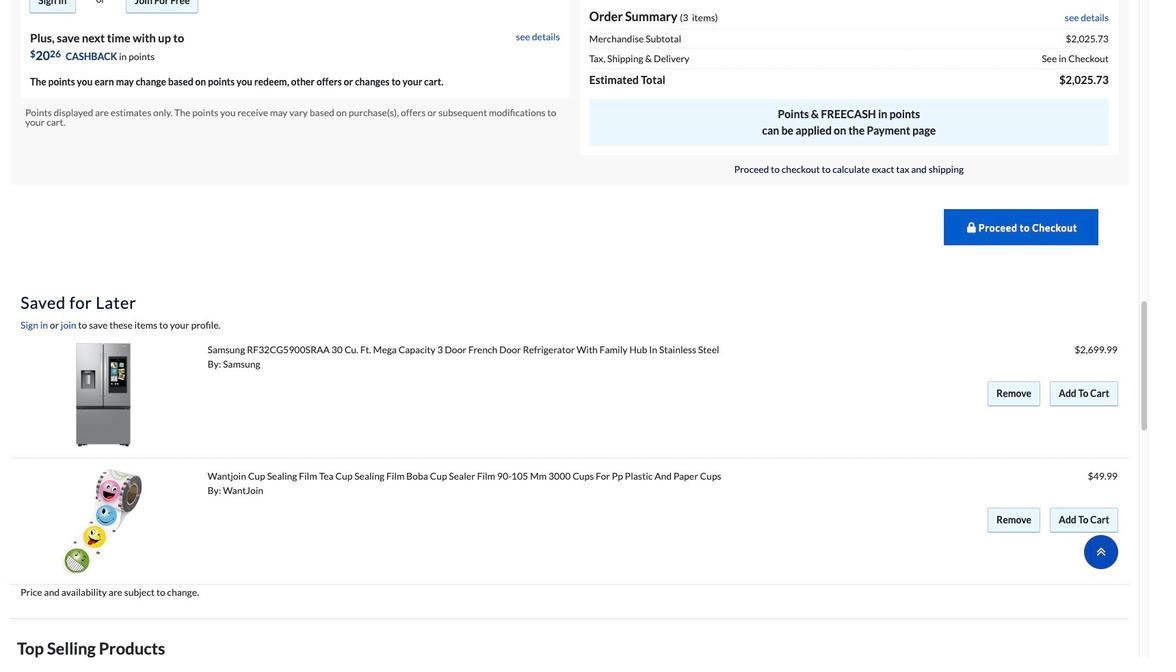 Task type: vqa. For each thing, say whether or not it's contained in the screenshot.
SAMSUNG RF32CG5900SRAA 30 CU. FT. MEGA CAPACITY 3 DOOR FRENCH DOOR REFRIGERATOR WITH FAMILY HUB IN STAINLESS STEEL image on the bottom left
yes



Task type: locate. For each thing, give the bounding box(es) containing it.
wantjoin cup sealing film tea cup sealing film boba cup sealer film 90-105 mm 3000 cups for pp plastic and paper cups image
[[62, 469, 145, 576]]

samsung rf32cg5900sraa 30 cu. ft. mega capacity 3 door french door refrigerator with family hub in stainless steel image
[[50, 342, 157, 449]]



Task type: describe. For each thing, give the bounding box(es) containing it.
angle double up image
[[1097, 545, 1106, 560]]



